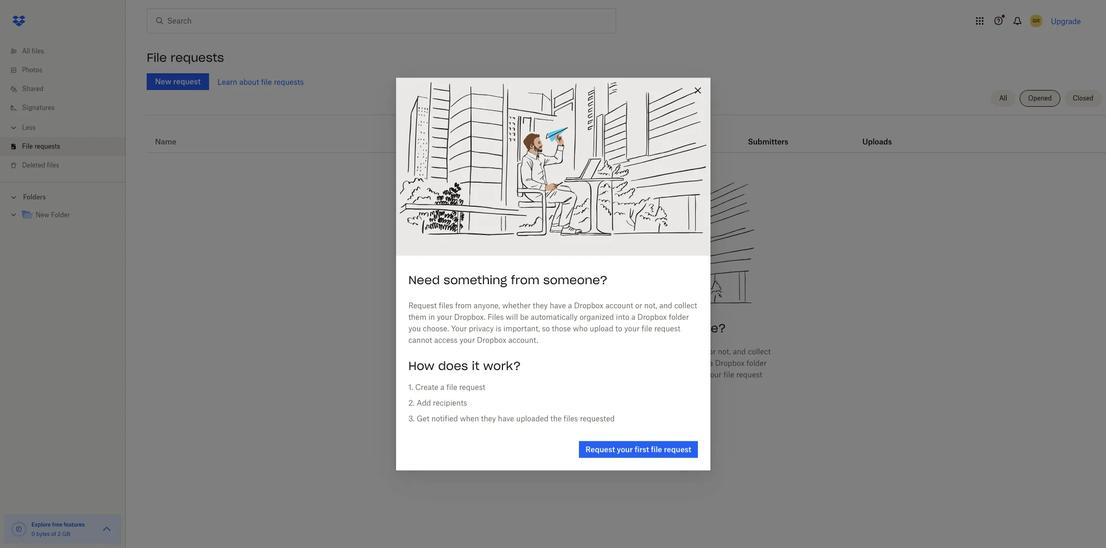 Task type: describe. For each thing, give the bounding box(es) containing it.
1 horizontal spatial choose.
[[505, 371, 531, 379]]

1 horizontal spatial file requests
[[147, 50, 224, 65]]

all files link
[[8, 42, 126, 61]]

2 horizontal spatial they
[[606, 348, 621, 356]]

all for all files
[[22, 47, 30, 55]]

2 horizontal spatial requests
[[274, 77, 304, 86]]

1 horizontal spatial not,
[[718, 348, 731, 356]]

quota usage element
[[10, 521, 27, 538]]

1 vertical spatial to
[[697, 371, 704, 379]]

requests inside list item
[[35, 143, 60, 150]]

uploaded
[[516, 414, 548, 423]]

1 vertical spatial important,
[[585, 371, 622, 379]]

shared link
[[8, 80, 126, 99]]

created
[[404, 137, 433, 146]]

0 horizontal spatial will
[[506, 313, 518, 322]]

1 vertical spatial folder
[[747, 359, 767, 368]]

pro trial element
[[613, 136, 630, 148]]

0 vertical spatial access
[[434, 336, 458, 345]]

all button
[[991, 90, 1016, 107]]

0 vertical spatial your
[[451, 324, 467, 333]]

all files
[[22, 47, 44, 55]]

bytes
[[36, 531, 50, 538]]

1 horizontal spatial something
[[562, 321, 626, 336]]

all for all
[[999, 94, 1007, 102]]

0 vertical spatial cannot
[[408, 336, 432, 345]]

organized inside 'dialog'
[[580, 313, 614, 322]]

0 horizontal spatial request
[[408, 301, 437, 310]]

requested
[[580, 414, 615, 423]]

features
[[64, 522, 85, 528]]

2
[[58, 531, 61, 538]]

dropbox image
[[8, 10, 29, 31]]

1 vertical spatial need
[[527, 321, 558, 336]]

it
[[472, 359, 480, 373]]

0 vertical spatial file
[[147, 50, 167, 65]]

opened button
[[1020, 90, 1060, 107]]

2 vertical spatial have
[[498, 414, 514, 423]]

name
[[155, 137, 176, 146]]

learn about file requests
[[217, 77, 304, 86]]

2 horizontal spatial have
[[623, 348, 640, 356]]

when
[[460, 414, 479, 423]]

your inside button
[[617, 445, 633, 454]]

0 vertical spatial be
[[520, 313, 529, 322]]

0 vertical spatial whether
[[502, 301, 531, 310]]

1 vertical spatial be
[[598, 359, 606, 368]]

1 vertical spatial your
[[533, 371, 549, 379]]

file requests inside list item
[[22, 143, 60, 150]]

1 vertical spatial and
[[733, 348, 746, 356]]

less
[[22, 124, 36, 132]]

how
[[408, 359, 434, 373]]

deleted files link
[[8, 156, 126, 175]]

learn about file requests link
[[217, 77, 304, 86]]

to inside 'dialog'
[[615, 324, 622, 333]]

is inside 'dialog'
[[496, 324, 501, 333]]

in inside 'dialog'
[[428, 313, 435, 322]]

1 horizontal spatial or
[[709, 348, 716, 356]]

anyone, inside 'dialog'
[[474, 301, 500, 310]]

1 vertical spatial anyone,
[[547, 348, 574, 356]]

dropbox. inside 'dialog'
[[454, 313, 486, 322]]

first
[[635, 445, 649, 454]]

0 vertical spatial they
[[533, 301, 548, 310]]

1 vertical spatial into
[[694, 359, 707, 368]]

0 vertical spatial have
[[550, 301, 566, 310]]

of
[[51, 531, 56, 538]]

1 vertical spatial upload
[[672, 371, 695, 379]]

1 horizontal spatial is
[[578, 371, 583, 379]]

signatures link
[[8, 99, 126, 117]]

folder inside 'dialog'
[[669, 313, 689, 322]]

1 vertical spatial someone?
[[662, 321, 726, 336]]

1 vertical spatial so
[[624, 371, 632, 379]]

those inside 'dialog'
[[552, 324, 571, 333]]

need inside 'dialog'
[[408, 273, 440, 288]]

the
[[550, 414, 562, 423]]

3. get notified when they have uploaded the files requested
[[408, 414, 615, 423]]

list containing all files
[[0, 36, 126, 182]]

1 horizontal spatial automatically
[[608, 359, 655, 368]]

1 vertical spatial who
[[655, 371, 670, 379]]

shared
[[22, 85, 43, 93]]

2. add recipients
[[408, 399, 467, 408]]

0
[[31, 531, 35, 538]]

1 horizontal spatial them
[[486, 359, 504, 368]]

request your first file request button
[[579, 442, 698, 458]]

0 horizontal spatial or
[[635, 301, 642, 310]]

file requests link
[[8, 137, 126, 156]]

deleted files
[[22, 161, 59, 169]]

get
[[417, 414, 429, 423]]

explore
[[31, 522, 51, 528]]

1.
[[408, 383, 413, 392]]

not, inside 'dialog'
[[644, 301, 657, 310]]

0 horizontal spatial they
[[481, 414, 496, 423]]

0 vertical spatial you
[[408, 324, 421, 333]]

1. create a file request
[[408, 383, 485, 392]]

request inside button
[[664, 445, 691, 454]]

1 vertical spatial collect
[[748, 348, 771, 356]]

free
[[52, 522, 62, 528]]

account. inside 'dialog'
[[508, 336, 538, 345]]

so inside 'dialog'
[[542, 324, 550, 333]]

opened
[[1028, 94, 1052, 102]]

new
[[36, 211, 49, 219]]

file inside list item
[[22, 143, 33, 150]]

1 horizontal spatial dropbox.
[[532, 359, 563, 368]]

1 vertical spatial account.
[[661, 382, 691, 391]]

into inside 'dialog'
[[616, 313, 629, 322]]

2.
[[408, 399, 415, 408]]



Task type: locate. For each thing, give the bounding box(es) containing it.
collect inside 'dialog'
[[674, 301, 697, 310]]

your right work?
[[533, 371, 549, 379]]

1 vertical spatial privacy
[[551, 371, 576, 379]]

0 horizontal spatial column header
[[748, 123, 790, 148]]

you
[[408, 324, 421, 333], [490, 371, 503, 379]]

0 horizontal spatial in
[[428, 313, 435, 322]]

choose. right it
[[505, 371, 531, 379]]

1 vertical spatial file requests
[[22, 143, 60, 150]]

all inside 'all' button
[[999, 94, 1007, 102]]

to
[[615, 324, 622, 333], [697, 371, 704, 379]]

your up "how does it work?"
[[451, 324, 467, 333]]

1 horizontal spatial in
[[506, 359, 513, 368]]

explore free features 0 bytes of 2 gb
[[31, 522, 85, 538]]

1 horizontal spatial anyone,
[[547, 348, 574, 356]]

3.
[[408, 414, 415, 423]]

1 horizontal spatial will
[[584, 359, 596, 368]]

important, up requested
[[585, 371, 622, 379]]

1 vertical spatial not,
[[718, 348, 731, 356]]

1 horizontal spatial requests
[[171, 50, 224, 65]]

request files from anyone, whether they have a dropbox account or not, and collect them in your dropbox. files will be automatically organized into a dropbox folder you choose. your privacy is important, so those who upload to your file request cannot access your dropbox account. inside 'dialog'
[[408, 301, 697, 345]]

your
[[437, 313, 452, 322], [624, 324, 640, 333], [460, 336, 475, 345], [515, 359, 530, 368], [706, 371, 722, 379], [613, 382, 628, 391], [617, 445, 633, 454]]

requests right "about"
[[274, 77, 304, 86]]

1 vertical spatial all
[[999, 94, 1007, 102]]

1 vertical spatial need something from someone?
[[527, 321, 726, 336]]

automatically inside 'dialog'
[[531, 313, 578, 322]]

dialog
[[396, 78, 710, 471]]

need something from someone? inside 'dialog'
[[408, 273, 608, 288]]

them inside 'dialog'
[[408, 313, 426, 322]]

1 horizontal spatial and
[[733, 348, 746, 356]]

whether
[[502, 301, 531, 310], [576, 348, 604, 356]]

0 horizontal spatial access
[[434, 336, 458, 345]]

in
[[428, 313, 435, 322], [506, 359, 513, 368]]

1 horizontal spatial access
[[587, 382, 611, 391]]

0 vertical spatial dropbox.
[[454, 313, 486, 322]]

request your first file request
[[586, 445, 691, 454]]

privacy inside 'dialog'
[[469, 324, 494, 333]]

0 vertical spatial collect
[[674, 301, 697, 310]]

1 horizontal spatial be
[[598, 359, 606, 368]]

will
[[506, 313, 518, 322], [584, 359, 596, 368]]

in right it
[[506, 359, 513, 368]]

is up requested
[[578, 371, 583, 379]]

0 vertical spatial who
[[573, 324, 588, 333]]

all up photos
[[22, 47, 30, 55]]

folder
[[51, 211, 70, 219]]

file requests up learn
[[147, 50, 224, 65]]

files
[[488, 313, 504, 322], [565, 359, 582, 368]]

0 horizontal spatial into
[[616, 313, 629, 322]]

1 vertical spatial automatically
[[608, 359, 655, 368]]

work?
[[483, 359, 521, 373]]

1 horizontal spatial your
[[533, 371, 549, 379]]

and inside 'dialog'
[[659, 301, 672, 310]]

0 vertical spatial upload
[[590, 324, 613, 333]]

collect
[[674, 301, 697, 310], [748, 348, 771, 356]]

anyone,
[[474, 301, 500, 310], [547, 348, 574, 356]]

need something from someone?
[[408, 273, 608, 288], [527, 321, 726, 336]]

cannot up how
[[408, 336, 432, 345]]

0 horizontal spatial important,
[[503, 324, 540, 333]]

list
[[0, 36, 126, 182]]

how does it work?
[[408, 359, 521, 373]]

1 horizontal spatial who
[[655, 371, 670, 379]]

important, inside 'dialog'
[[503, 324, 540, 333]]

1 vertical spatial requests
[[274, 77, 304, 86]]

1 vertical spatial have
[[623, 348, 640, 356]]

file requests list item
[[0, 137, 126, 156]]

notified
[[431, 414, 458, 423]]

choose. up how
[[423, 324, 449, 333]]

cannot
[[408, 336, 432, 345], [561, 382, 585, 391]]

learn
[[217, 77, 237, 86]]

0 horizontal spatial need
[[408, 273, 440, 288]]

0 vertical spatial is
[[496, 324, 501, 333]]

new folder link
[[21, 209, 117, 223]]

so
[[542, 324, 550, 333], [624, 371, 632, 379]]

request inside button
[[586, 445, 615, 454]]

1 vertical spatial they
[[606, 348, 621, 356]]

important, up work?
[[503, 324, 540, 333]]

upgrade
[[1051, 17, 1081, 25]]

requests up learn
[[171, 50, 224, 65]]

1 vertical spatial them
[[486, 359, 504, 368]]

1 horizontal spatial so
[[624, 371, 632, 379]]

column header
[[748, 123, 790, 148], [862, 123, 904, 148]]

account
[[605, 301, 633, 310], [679, 348, 707, 356]]

0 horizontal spatial organized
[[580, 313, 614, 322]]

something
[[444, 273, 507, 288], [562, 321, 626, 336]]

1 column header from the left
[[748, 123, 790, 148]]

new folder
[[36, 211, 70, 219]]

deleted
[[22, 161, 45, 169]]

have
[[550, 301, 566, 310], [623, 348, 640, 356], [498, 414, 514, 423]]

1 vertical spatial files
[[565, 359, 582, 368]]

0 horizontal spatial and
[[659, 301, 672, 310]]

1 vertical spatial in
[[506, 359, 513, 368]]

account.
[[508, 336, 538, 345], [661, 382, 691, 391]]

photos link
[[8, 61, 126, 80]]

file inside button
[[651, 445, 662, 454]]

all inside all files link
[[22, 47, 30, 55]]

need
[[408, 273, 440, 288], [527, 321, 558, 336]]

0 horizontal spatial someone?
[[543, 273, 608, 288]]

a
[[568, 301, 572, 310], [631, 313, 635, 322], [642, 348, 646, 356], [709, 359, 713, 368], [440, 383, 445, 392]]

0 vertical spatial those
[[552, 324, 571, 333]]

them up how
[[408, 313, 426, 322]]

upload
[[590, 324, 613, 333], [672, 371, 695, 379]]

2 column header from the left
[[862, 123, 904, 148]]

row
[[147, 119, 1106, 153]]

dropbox. right work?
[[532, 359, 563, 368]]

0 vertical spatial requests
[[171, 50, 224, 65]]

0 vertical spatial organized
[[580, 313, 614, 322]]

request
[[654, 324, 680, 333], [736, 371, 762, 379], [459, 383, 485, 392], [664, 445, 691, 454]]

does
[[438, 359, 468, 373]]

them right it
[[486, 359, 504, 368]]

automatically
[[531, 313, 578, 322], [608, 359, 655, 368]]

file requests up deleted files
[[22, 143, 60, 150]]

photos
[[22, 66, 42, 74]]

0 vertical spatial into
[[616, 313, 629, 322]]

1 vertical spatial organized
[[657, 359, 692, 368]]

file
[[147, 50, 167, 65], [22, 143, 33, 150]]

them
[[408, 313, 426, 322], [486, 359, 504, 368]]

those
[[552, 324, 571, 333], [634, 371, 653, 379]]

from
[[511, 273, 540, 288], [455, 301, 472, 310], [629, 321, 658, 336], [529, 348, 545, 356]]

dropbox. up "how does it work?"
[[454, 313, 486, 322]]

all
[[22, 47, 30, 55], [999, 94, 1007, 102]]

requests up deleted files
[[35, 143, 60, 150]]

0 vertical spatial important,
[[503, 324, 540, 333]]

folders
[[23, 193, 46, 201]]

0 horizontal spatial your
[[451, 324, 467, 333]]

0 horizontal spatial whether
[[502, 301, 531, 310]]

not,
[[644, 301, 657, 310], [718, 348, 731, 356]]

into
[[616, 313, 629, 322], [694, 359, 707, 368]]

access up does
[[434, 336, 458, 345]]

who
[[573, 324, 588, 333], [655, 371, 670, 379]]

someone?
[[543, 273, 608, 288], [662, 321, 726, 336]]

1 horizontal spatial privacy
[[551, 371, 576, 379]]

add
[[417, 399, 431, 408]]

0 horizontal spatial cannot
[[408, 336, 432, 345]]

recipients
[[433, 399, 467, 408]]

request files from anyone, whether they have a dropbox account or not, and collect them in your dropbox. files will be automatically organized into a dropbox folder you choose. your privacy is important, so those who upload to your file request cannot access your dropbox account.
[[408, 301, 697, 345], [482, 348, 771, 391]]

0 vertical spatial file requests
[[147, 50, 224, 65]]

1 horizontal spatial account.
[[661, 382, 691, 391]]

is up work?
[[496, 324, 501, 333]]

2 horizontal spatial request
[[586, 445, 615, 454]]

account inside 'dialog'
[[605, 301, 633, 310]]

files
[[32, 47, 44, 55], [47, 161, 59, 169], [439, 301, 453, 310], [512, 348, 527, 356], [564, 414, 578, 423]]

and
[[659, 301, 672, 310], [733, 348, 746, 356]]

all left opened
[[999, 94, 1007, 102]]

privacy
[[469, 324, 494, 333], [551, 371, 576, 379]]

1 vertical spatial request files from anyone, whether they have a dropbox account or not, and collect them in your dropbox. files will be automatically organized into a dropbox folder you choose. your privacy is important, so those who upload to your file request cannot access your dropbox account.
[[482, 348, 771, 391]]

upload inside 'dialog'
[[590, 324, 613, 333]]

cannot up "the"
[[561, 382, 585, 391]]

something inside 'dialog'
[[444, 273, 507, 288]]

signatures
[[22, 104, 55, 112]]

1 horizontal spatial important,
[[585, 371, 622, 379]]

you right it
[[490, 371, 503, 379]]

access up requested
[[587, 382, 611, 391]]

0 horizontal spatial is
[[496, 324, 501, 333]]

dialog containing need something from someone?
[[396, 78, 710, 471]]

1 horizontal spatial column header
[[862, 123, 904, 148]]

0 horizontal spatial be
[[520, 313, 529, 322]]

0 vertical spatial request
[[408, 301, 437, 310]]

is
[[496, 324, 501, 333], [578, 371, 583, 379]]

closed
[[1073, 94, 1094, 102]]

folders button
[[0, 189, 126, 205]]

they
[[533, 301, 548, 310], [606, 348, 621, 356], [481, 414, 496, 423]]

0 horizontal spatial have
[[498, 414, 514, 423]]

less image
[[8, 123, 19, 133]]

1 horizontal spatial cannot
[[561, 382, 585, 391]]

requests
[[171, 50, 224, 65], [274, 77, 304, 86], [35, 143, 60, 150]]

row containing name
[[147, 119, 1106, 153]]

or
[[635, 301, 642, 310], [709, 348, 716, 356]]

2 vertical spatial they
[[481, 414, 496, 423]]

0 horizontal spatial folder
[[669, 313, 689, 322]]

0 vertical spatial folder
[[669, 313, 689, 322]]

file requests
[[147, 50, 224, 65], [22, 143, 60, 150]]

1 horizontal spatial you
[[490, 371, 503, 379]]

1 horizontal spatial files
[[565, 359, 582, 368]]

0 horizontal spatial anyone,
[[474, 301, 500, 310]]

you up how
[[408, 324, 421, 333]]

2 vertical spatial requests
[[35, 143, 60, 150]]

0 vertical spatial need
[[408, 273, 440, 288]]

0 horizontal spatial not,
[[644, 301, 657, 310]]

0 horizontal spatial to
[[615, 324, 622, 333]]

0 vertical spatial choose.
[[423, 324, 449, 333]]

1 vertical spatial account
[[679, 348, 707, 356]]

1 horizontal spatial request
[[482, 348, 510, 356]]

1 horizontal spatial file
[[147, 50, 167, 65]]

privacy up "the"
[[551, 371, 576, 379]]

0 vertical spatial not,
[[644, 301, 657, 310]]

1 horizontal spatial those
[[634, 371, 653, 379]]

gb
[[62, 531, 70, 538]]

0 horizontal spatial upload
[[590, 324, 613, 333]]

file
[[261, 77, 272, 86], [642, 324, 652, 333], [724, 371, 734, 379], [447, 383, 457, 392], [651, 445, 662, 454]]

0 horizontal spatial something
[[444, 273, 507, 288]]

create
[[415, 383, 438, 392]]

0 vertical spatial anyone,
[[474, 301, 500, 310]]

closed button
[[1065, 90, 1102, 107]]

folder
[[669, 313, 689, 322], [747, 359, 767, 368]]

1 horizontal spatial have
[[550, 301, 566, 310]]

0 horizontal spatial files
[[488, 313, 504, 322]]

about
[[239, 77, 259, 86]]

1 vertical spatial whether
[[576, 348, 604, 356]]

organized
[[580, 313, 614, 322], [657, 359, 692, 368]]

files inside 'dialog'
[[488, 313, 504, 322]]

2 vertical spatial request
[[586, 445, 615, 454]]

0 horizontal spatial file
[[22, 143, 33, 150]]

1 vertical spatial you
[[490, 371, 503, 379]]

0 horizontal spatial them
[[408, 313, 426, 322]]

be
[[520, 313, 529, 322], [598, 359, 606, 368]]

choose.
[[423, 324, 449, 333], [505, 371, 531, 379]]

created button
[[404, 136, 433, 148]]

dropbox.
[[454, 313, 486, 322], [532, 359, 563, 368]]

request
[[408, 301, 437, 310], [482, 348, 510, 356], [586, 445, 615, 454]]

important,
[[503, 324, 540, 333], [585, 371, 622, 379]]

1 horizontal spatial they
[[533, 301, 548, 310]]

1 horizontal spatial folder
[[747, 359, 767, 368]]

in up how
[[428, 313, 435, 322]]

1 horizontal spatial all
[[999, 94, 1007, 102]]

privacy up it
[[469, 324, 494, 333]]

upgrade link
[[1051, 17, 1081, 25]]

someone? inside 'dialog'
[[543, 273, 608, 288]]



Task type: vqa. For each thing, say whether or not it's contained in the screenshot.
Search in folder "shared testing" TEXT BOX
no



